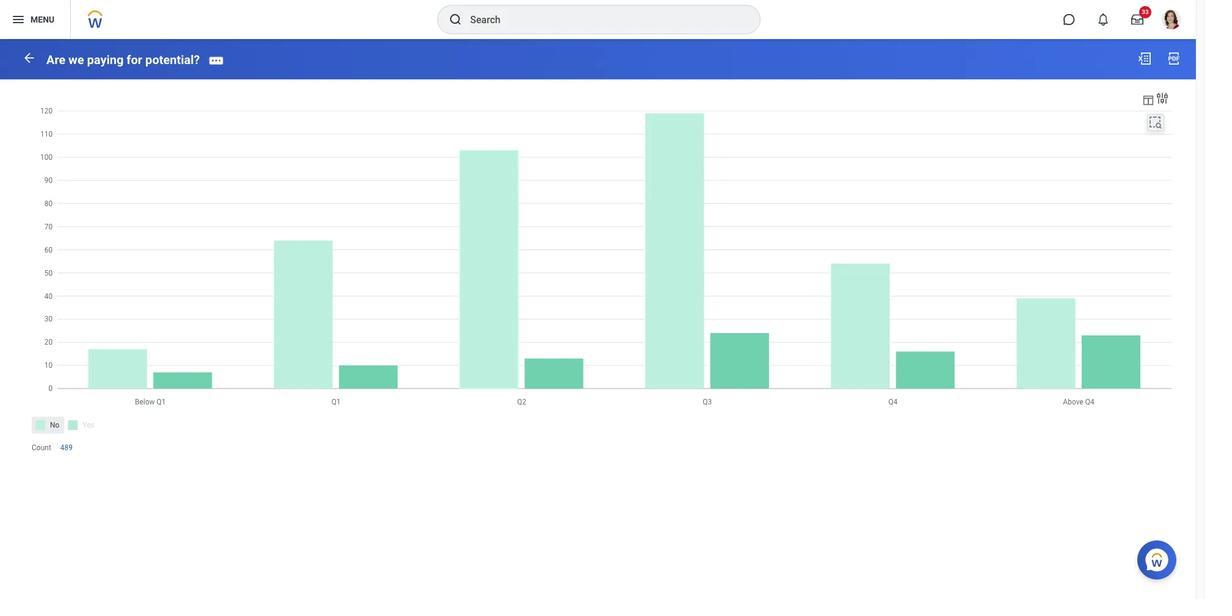 Task type: vqa. For each thing, say whether or not it's contained in the screenshot.
"Senior Customer Services Representative"
no



Task type: describe. For each thing, give the bounding box(es) containing it.
33 button
[[1124, 6, 1152, 33]]

notifications large image
[[1098, 13, 1110, 26]]

489 button
[[60, 443, 74, 453]]

menu
[[31, 14, 54, 24]]

profile logan mcneil image
[[1162, 10, 1182, 32]]

we
[[69, 52, 84, 67]]

489
[[60, 443, 73, 452]]

zoom area image
[[1149, 115, 1163, 130]]

for
[[127, 52, 142, 67]]

are we paying for potential? link
[[46, 52, 200, 67]]

are we paying for potential? main content
[[0, 39, 1196, 478]]

search image
[[448, 12, 463, 27]]

export to excel image
[[1138, 51, 1152, 66]]

paying
[[87, 52, 124, 67]]

count
[[32, 443, 51, 452]]

33
[[1142, 9, 1149, 15]]



Task type: locate. For each thing, give the bounding box(es) containing it.
view printable version (pdf) image
[[1167, 51, 1182, 66]]

are
[[46, 52, 66, 67]]

configure and view chart data image
[[1156, 91, 1170, 105]]

justify image
[[11, 12, 26, 27]]

menu button
[[0, 0, 70, 39]]

inbox large image
[[1132, 13, 1144, 26]]

Search Workday  search field
[[470, 6, 735, 33]]

configure and view chart data image
[[1142, 93, 1156, 107]]

potential?
[[145, 52, 200, 67]]

previous page image
[[22, 51, 37, 65]]

are we paying for potential?
[[46, 52, 200, 67]]



